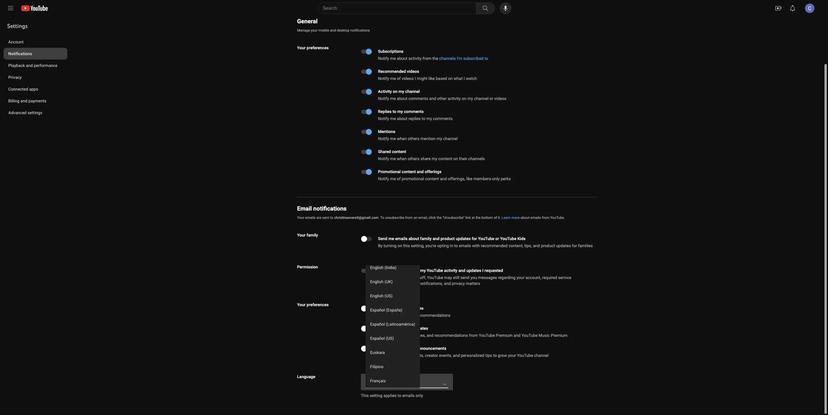 Task type: locate. For each thing, give the bounding box(es) containing it.
0 horizontal spatial channels
[[439, 56, 456, 61]]

of
[[397, 76, 401, 81], [397, 177, 401, 181], [494, 216, 497, 220]]

1 others from the top
[[408, 136, 420, 141]]

me inside subscriptions notify me about activity from the channels i'm subscribed to
[[390, 56, 396, 61]]

general
[[297, 18, 318, 25], [378, 306, 392, 311]]

premium
[[395, 326, 412, 331], [496, 333, 513, 338], [551, 333, 568, 338]]

announcements,
[[378, 281, 409, 286], [393, 354, 424, 358]]

english for english (india)
[[370, 266, 384, 270]]

me down replies
[[390, 116, 396, 121]]

1 horizontal spatial setting
[[389, 276, 402, 280]]

0 horizontal spatial or
[[490, 96, 493, 101]]

general up "announcements"
[[378, 306, 392, 311]]

1 horizontal spatial for
[[572, 244, 577, 248]]

channel down music
[[534, 354, 549, 358]]

3 español from the top
[[370, 336, 385, 341]]

0 vertical spatial recommendations
[[417, 313, 451, 318]]

3 your from the top
[[297, 233, 306, 238]]

this inside 'send me emails about family and product updates for youtube or youtube kids by turning on this setting, you're opting in to emails with recommended content, tips, and product updates for families'
[[403, 244, 410, 248]]

1 vertical spatial when
[[397, 157, 407, 161]]

playback
[[8, 63, 25, 68]]

others
[[408, 136, 420, 141], [408, 157, 420, 161]]

activity inside activity on my channel notify me about comments and other activity on my channel or videos
[[448, 96, 461, 101]]

2 preferences from the top
[[307, 303, 329, 307]]

1 vertical spatial recommendations
[[435, 333, 468, 338]]

1 send from the top
[[378, 237, 387, 241]]

6 notify from the top
[[378, 157, 389, 161]]

content
[[392, 149, 406, 154], [438, 157, 452, 161], [402, 170, 416, 174], [425, 177, 439, 181]]

from up creator updates and announcements product announcements, creator events, and personalized tips to grow your youtube channel
[[469, 333, 478, 338]]

2 horizontal spatial product
[[541, 244, 555, 248]]

about inside subscriptions notify me about activity from the channels i'm subscribed to
[[397, 56, 407, 61]]

updates inside send me emails about my youtube activity and updates i requested if this setting is turned off, youtube may still send you messages regarding your account, required service announcements, legal notifications, and privacy matters
[[466, 268, 481, 273]]

your inside send me emails about my youtube activity and updates i requested if this setting is turned off, youtube may still send you messages regarding your account, required service announcements, legal notifications, and privacy matters
[[517, 276, 524, 280]]

1 horizontal spatial channels
[[468, 157, 485, 161]]

notify inside replies to my comments notify me about replies to my comments
[[378, 116, 389, 121]]

premium up the grow
[[496, 333, 513, 338]]

mention
[[421, 136, 436, 141]]

1 horizontal spatial only
[[492, 177, 500, 181]]

0 horizontal spatial setting
[[370, 394, 382, 398]]

0 horizontal spatial for
[[472, 237, 477, 241]]

legal
[[410, 281, 418, 286]]

when
[[397, 136, 407, 141], [397, 157, 407, 161]]

0 vertical spatial preferences
[[307, 45, 329, 50]]

channels inside subscriptions notify me about activity from the channels i'm subscribed to
[[439, 56, 456, 61]]

1 horizontal spatial this
[[403, 244, 410, 248]]

4 notify from the top
[[378, 116, 389, 121]]

channels right their at the top of page
[[468, 157, 485, 161]]

about left replies
[[397, 116, 407, 121]]

1 vertical spatial videos
[[402, 76, 414, 81]]

product
[[378, 354, 392, 358]]

3 notify from the top
[[378, 96, 389, 101]]

announcements
[[417, 346, 446, 351]]

0 horizontal spatial premium
[[395, 326, 412, 331]]

your right the grow
[[508, 354, 516, 358]]

announcements
[[378, 313, 408, 318]]

on right turning
[[398, 244, 402, 248]]

about inside replies to my comments notify me about replies to my comments
[[397, 116, 407, 121]]

required
[[542, 276, 557, 280]]

this left setting,
[[403, 244, 410, 248]]

7 notify from the top
[[378, 177, 389, 181]]

recommended
[[378, 69, 406, 74]]

general up manage
[[297, 18, 318, 25]]

your left mobile
[[311, 28, 318, 32]]

1 vertical spatial español
[[370, 322, 385, 327]]

still
[[453, 276, 460, 280]]

or inside 'send me emails about family and product updates for youtube or youtube kids by turning on this setting, you're opting in to emails with recommended content, tips, and product updates for families'
[[495, 237, 499, 241]]

my inside mentions notify me when others mention my channel
[[437, 136, 442, 141]]

1 vertical spatial your
[[517, 276, 524, 280]]

on right 'activity' in the top of the page
[[393, 89, 398, 94]]

link
[[465, 216, 471, 220]]

notifications right desktop
[[350, 28, 370, 32]]

0 vertical spatial español
[[370, 308, 385, 313]]

and up you're
[[433, 237, 440, 241]]

list box containing english (india)
[[366, 117, 420, 388]]

me inside replies to my comments notify me about replies to my comments
[[390, 116, 396, 121]]

email for email notifications
[[297, 205, 312, 212]]

2 horizontal spatial i
[[482, 268, 483, 273]]

1 vertical spatial this
[[382, 276, 388, 280]]

1 vertical spatial product
[[541, 244, 555, 248]]

2 vertical spatial español
[[370, 336, 385, 341]]

when up promotional
[[397, 157, 407, 161]]

notify inside subscriptions notify me about activity from the channels i'm subscribed to
[[378, 56, 389, 61]]

notify down 'recommended'
[[378, 76, 389, 81]]

emails right more
[[531, 216, 541, 220]]

2 others from the top
[[408, 157, 420, 161]]

español up español (us)
[[370, 322, 385, 327]]

premium up announcements,
[[395, 326, 412, 331]]

0 vertical spatial when
[[397, 136, 407, 141]]

me down promotional
[[390, 177, 396, 181]]

i inside send me emails about my youtube activity and updates i requested if this setting is turned off, youtube may still send you messages regarding your account, required service announcements, legal notifications, and privacy matters
[[482, 268, 483, 273]]

send up if
[[378, 268, 387, 273]]

setting inside send me emails about my youtube activity and updates i requested if this setting is turned off, youtube may still send you messages regarding your account, required service announcements, legal notifications, and privacy matters
[[389, 276, 402, 280]]

videos inside activity on my channel notify me about comments and other activity on my channel or videos
[[494, 96, 506, 101]]

notify inside mentions notify me when others mention my channel
[[378, 136, 389, 141]]

connected apps link
[[4, 83, 67, 95], [4, 83, 67, 95]]

updates up you
[[466, 268, 481, 273]]

0 vertical spatial product
[[441, 237, 455, 241]]

general for general product updates announcements and recommendations
[[378, 306, 392, 311]]

activity up "recommended videos notify me of videos i might like based on what i watch"
[[409, 56, 422, 61]]

0 vertical spatial videos
[[407, 69, 419, 74]]

0 horizontal spatial only
[[416, 394, 423, 398]]

channels left i'm
[[439, 56, 456, 61]]

and left other
[[429, 96, 436, 101]]

1 vertical spatial like
[[466, 177, 473, 181]]

family inside 'send me emails about family and product updates for youtube or youtube kids by turning on this setting, you're opting in to emails with recommended content, tips, and product updates for families'
[[420, 237, 432, 241]]

matters
[[466, 281, 480, 286]]

2 notify from the top
[[378, 76, 389, 81]]

send up the by
[[378, 237, 387, 241]]

1 español from the top
[[370, 308, 385, 313]]

comments down other
[[433, 116, 453, 121]]

to inside subscriptions notify me about activity from the channels i'm subscribed to
[[485, 56, 488, 61]]

2 horizontal spatial your
[[517, 276, 524, 280]]

content up promotional content and offerings notify me of promotional content and offerings, like members-only perks
[[438, 157, 452, 161]]

from up "recommended videos notify me of videos i might like based on what i watch"
[[423, 56, 431, 61]]

advanced
[[8, 110, 26, 115]]

product up in
[[441, 237, 455, 241]]

account link
[[4, 36, 67, 48], [4, 36, 67, 48]]

general for general
[[297, 18, 318, 25]]

notify down 'activity' in the top of the page
[[378, 96, 389, 101]]

0 vertical spatial activity
[[409, 56, 422, 61]]

list box
[[366, 117, 420, 388]]

1 preferences from the top
[[307, 45, 329, 50]]

0 vertical spatial others
[[408, 136, 420, 141]]

2 vertical spatial of
[[494, 216, 497, 220]]

only
[[492, 177, 500, 181], [416, 394, 423, 398]]

my inside shared content notify me when others share my content on their channels
[[432, 157, 437, 161]]

general inside general product updates announcements and recommendations
[[378, 306, 392, 311]]

emails left the with
[[459, 244, 471, 248]]

updates inside general product updates announcements and recommendations
[[409, 306, 423, 311]]

updates
[[456, 237, 471, 241], [556, 244, 571, 248], [466, 268, 481, 273], [409, 306, 423, 311], [413, 326, 428, 331], [393, 346, 408, 351]]

None search field
[[307, 2, 496, 14]]

about down subscriptions
[[397, 56, 407, 61]]

your left account,
[[517, 276, 524, 280]]

notifications,
[[419, 281, 443, 286]]

me up turning
[[388, 237, 394, 241]]

for left families
[[572, 244, 577, 248]]

1 horizontal spatial email
[[366, 377, 375, 382]]

1 vertical spatial or
[[495, 237, 499, 241]]

(us) down language
[[380, 383, 389, 388]]

1 your preferences from the top
[[297, 45, 329, 50]]

i up "messages"
[[482, 268, 483, 273]]

updates inside creator updates and announcements product announcements, creator events, and personalized tips to grow your youtube channel
[[393, 346, 408, 351]]

recommendations inside general product updates announcements and recommendations
[[417, 313, 451, 318]]

privacy
[[8, 75, 22, 80]]

from left youtube.
[[542, 216, 549, 220]]

this
[[403, 244, 410, 248], [382, 276, 388, 280]]

others left mention
[[408, 136, 420, 141]]

me inside "recommended videos notify me of videos i might like based on what i watch"
[[390, 76, 396, 81]]

and
[[330, 28, 336, 32], [26, 63, 33, 68], [429, 96, 436, 101], [20, 99, 27, 103], [417, 170, 424, 174], [440, 177, 447, 181], [433, 237, 440, 241], [533, 244, 540, 248], [458, 268, 465, 273], [444, 281, 451, 286], [409, 313, 416, 318], [427, 333, 434, 338], [514, 333, 521, 338], [409, 346, 416, 351], [453, 354, 460, 358]]

0 horizontal spatial like
[[429, 76, 435, 81]]

an
[[414, 216, 418, 220]]

only left perks
[[492, 177, 500, 181]]

bottom
[[482, 216, 493, 220]]

0 vertical spatial setting
[[389, 276, 402, 280]]

1 vertical spatial your preferences
[[297, 303, 329, 307]]

1 horizontal spatial like
[[466, 177, 473, 181]]

1 your from the top
[[297, 45, 306, 50]]

group
[[366, 117, 448, 391]]

my
[[399, 89, 404, 94], [468, 96, 473, 101], [397, 109, 403, 114], [426, 116, 432, 121], [437, 136, 442, 141], [432, 157, 437, 161], [420, 268, 426, 273]]

0 horizontal spatial notifications
[[313, 205, 347, 212]]

0 vertical spatial only
[[492, 177, 500, 181]]

to inside 'send me emails about family and product updates for youtube or youtube kids by turning on this setting, you're opting in to emails with recommended content, tips, and product updates for families'
[[454, 244, 458, 248]]

your preferences
[[297, 45, 329, 50], [297, 303, 329, 307]]

this right if
[[382, 276, 388, 280]]

0 vertical spatial comments
[[409, 96, 428, 101]]

1 vertical spatial (us)
[[386, 336, 394, 341]]

about up replies to my comments notify me about replies to my comments
[[397, 96, 407, 101]]

0 vertical spatial or
[[490, 96, 493, 101]]

send inside send me emails about my youtube activity and updates i requested if this setting is turned off, youtube may still send you messages regarding your account, required service announcements, legal notifications, and privacy matters
[[378, 268, 387, 273]]

send me emails about my youtube activity and updates i requested if this setting is turned off, youtube may still send you messages regarding your account, required service announcements, legal notifications, and privacy matters
[[378, 268, 571, 286]]

1 vertical spatial others
[[408, 157, 420, 161]]

send for send me emails about my youtube activity and updates i requested if this setting is turned off, youtube may still send you messages regarding your account, required service announcements, legal notifications, and privacy matters
[[378, 268, 387, 273]]

1 vertical spatial setting
[[370, 394, 382, 398]]

english up if
[[370, 266, 384, 270]]

me down subscriptions
[[390, 56, 396, 61]]

email
[[297, 205, 312, 212], [366, 377, 375, 382]]

activity right other
[[448, 96, 461, 101]]

notify down promotional
[[378, 177, 389, 181]]

2 horizontal spatial premium
[[551, 333, 568, 338]]

0 vertical spatial general
[[297, 18, 318, 25]]

0 horizontal spatial your
[[311, 28, 318, 32]]

channel
[[405, 89, 420, 94], [474, 96, 489, 101], [443, 136, 458, 141], [534, 354, 549, 358]]

send for send me emails about family and product updates for youtube or youtube kids by turning on this setting, you're opting in to emails with recommended content, tips, and product updates for families
[[378, 237, 387, 241]]

0 horizontal spatial i
[[415, 76, 416, 81]]

1 vertical spatial comments
[[404, 109, 424, 114]]

mentions notify me when others mention my channel
[[378, 129, 458, 141]]

this inside send me emails about my youtube activity and updates i requested if this setting is turned off, youtube may still send you messages regarding your account, required service announcements, legal notifications, and privacy matters
[[382, 276, 388, 280]]

product
[[441, 237, 455, 241], [541, 244, 555, 248], [393, 306, 408, 311]]

from
[[423, 56, 431, 61], [405, 216, 413, 220], [542, 216, 549, 220], [469, 333, 478, 338]]

if
[[378, 276, 381, 280]]

1 horizontal spatial family
[[420, 237, 432, 241]]

2 español from the top
[[370, 322, 385, 327]]

comments up replies to my comments notify me about replies to my comments
[[409, 96, 428, 101]]

send inside 'send me emails about family and product updates for youtube or youtube kids by turning on this setting, you're opting in to emails with recommended content, tips, and product updates for families'
[[378, 237, 387, 241]]

english down english (uk)
[[370, 294, 384, 299]]

the right at
[[476, 216, 481, 220]]

youtube inside creator updates and announcements product announcements, creator events, and personalized tips to grow your youtube channel
[[517, 354, 533, 358]]

your family
[[297, 233, 318, 238]]

when left mention
[[397, 136, 407, 141]]

on left the "what"
[[448, 76, 453, 81]]

for up the with
[[472, 237, 477, 241]]

notify down mentions
[[378, 136, 389, 141]]

0 vertical spatial of
[[397, 76, 401, 81]]

apps
[[29, 87, 38, 92]]

advanced settings link
[[4, 107, 67, 119], [4, 107, 67, 119]]

about right more
[[521, 216, 530, 220]]

updates up updates,
[[413, 326, 428, 331]]

about up setting,
[[409, 237, 419, 241]]

1 vertical spatial email
[[366, 377, 375, 382]]

notifications
[[8, 51, 32, 56]]

0 horizontal spatial this
[[382, 276, 388, 280]]

only inside promotional content and offerings notify me of promotional content and offerings, like members-only perks
[[492, 177, 500, 181]]

account
[[8, 40, 24, 44]]

2 vertical spatial videos
[[494, 96, 506, 101]]

on left their at the top of page
[[453, 157, 458, 161]]

privacy link
[[4, 71, 67, 83], [4, 71, 67, 83]]

recommendations up creator updates and announcements product announcements, creator events, and personalized tips to grow your youtube channel
[[435, 333, 468, 338]]

recommendations up updates,
[[417, 313, 451, 318]]

content down offerings
[[425, 177, 439, 181]]

me up (uk)
[[388, 268, 394, 273]]

english left (uk)
[[370, 280, 384, 284]]

payments
[[28, 99, 46, 103]]

2 vertical spatial comments
[[433, 116, 453, 121]]

(us) for español (us)
[[386, 336, 394, 341]]

to
[[380, 216, 384, 220]]

0 vertical spatial announcements,
[[378, 281, 409, 286]]

of inside promotional content and offerings notify me of promotional content and offerings, like members-only perks
[[397, 177, 401, 181]]

is
[[403, 276, 406, 280]]

announcements, inside creator updates and announcements product announcements, creator events, and personalized tips to grow your youtube channel
[[393, 354, 424, 358]]

and inside general product updates announcements and recommendations
[[409, 313, 416, 318]]

email up your family
[[297, 205, 312, 212]]

channel inside creator updates and announcements product announcements, creator events, and personalized tips to grow your youtube channel
[[534, 354, 549, 358]]

updates down link
[[456, 237, 471, 241]]

turned
[[407, 276, 419, 280]]

promotional content and offerings notify me of promotional content and offerings, like members-only perks
[[378, 170, 511, 181]]

2 vertical spatial product
[[393, 306, 408, 311]]

0 horizontal spatial product
[[393, 306, 408, 311]]

like inside "recommended videos notify me of videos i might like based on what i watch"
[[429, 76, 435, 81]]

1 vertical spatial notifications
[[313, 205, 347, 212]]

the up "recommended videos notify me of videos i might like based on what i watch"
[[432, 56, 438, 61]]

comments
[[409, 96, 428, 101], [404, 109, 424, 114], [433, 116, 453, 121]]

on
[[448, 76, 453, 81], [393, 89, 398, 94], [462, 96, 466, 101], [453, 157, 458, 161], [398, 244, 402, 248]]

1 horizontal spatial or
[[495, 237, 499, 241]]

send me emails about my youtube activity and updates i requested image
[[361, 269, 372, 273]]

personalized
[[461, 354, 484, 358]]

recommended
[[481, 244, 508, 248]]

of left it.
[[494, 216, 497, 220]]

0 vertical spatial your
[[311, 28, 318, 32]]

1 vertical spatial activity
[[448, 96, 461, 101]]

content up promotional
[[402, 170, 416, 174]]

1 when from the top
[[397, 136, 407, 141]]

me inside shared content notify me when others share my content on their channels
[[390, 157, 396, 161]]

2 vertical spatial activity
[[444, 268, 457, 273]]

1 vertical spatial announcements,
[[393, 354, 424, 358]]

like
[[429, 76, 435, 81], [466, 177, 473, 181]]

1 vertical spatial general
[[378, 306, 392, 311]]

0 vertical spatial channels
[[439, 56, 456, 61]]

5 notify from the top
[[378, 136, 389, 141]]

1 notify from the top
[[378, 56, 389, 61]]

off,
[[420, 276, 426, 280]]

product up "announcements"
[[393, 306, 408, 311]]

1 vertical spatial send
[[378, 268, 387, 273]]

me down mentions
[[390, 136, 396, 141]]

about
[[397, 56, 407, 61], [397, 96, 407, 101], [397, 116, 407, 121], [521, 216, 530, 220], [409, 237, 419, 241], [409, 268, 419, 273]]

promotional
[[378, 170, 401, 174]]

0 vertical spatial your preferences
[[297, 45, 329, 50]]

1 vertical spatial preferences
[[307, 303, 329, 307]]

notify down replies
[[378, 116, 389, 121]]

1 vertical spatial only
[[416, 394, 423, 398]]

0 vertical spatial email
[[297, 205, 312, 212]]

2 vertical spatial (us)
[[380, 383, 389, 388]]

español up creator
[[370, 336, 385, 341]]

email inside email language english (us)
[[366, 377, 375, 382]]

1 vertical spatial channels
[[468, 157, 485, 161]]

2 vertical spatial your
[[508, 354, 516, 358]]

i left might
[[415, 76, 416, 81]]

content,
[[509, 244, 523, 248]]

only right applies
[[416, 394, 423, 398]]

updates down announcements,
[[393, 346, 408, 351]]

notifications
[[350, 28, 370, 32], [313, 205, 347, 212]]

your
[[311, 28, 318, 32], [517, 276, 524, 280], [508, 354, 516, 358]]

from inside youtube premium updates announcements, updates, and recommendations from youtube premium and youtube music premium
[[469, 333, 478, 338]]

to inside creator updates and announcements product announcements, creator events, and personalized tips to grow your youtube channel
[[493, 354, 497, 358]]

0 vertical spatial notifications
[[350, 28, 370, 32]]

notifications up sent
[[313, 205, 347, 212]]

0 horizontal spatial family
[[307, 233, 318, 238]]

notify inside shared content notify me when others share my content on their channels
[[378, 157, 389, 161]]

activity on my channel notify me about comments and other activity on my channel or videos
[[378, 89, 506, 101]]

0 horizontal spatial general
[[297, 18, 318, 25]]

1 horizontal spatial your
[[508, 354, 516, 358]]

language
[[376, 377, 391, 382]]

activity up may
[[444, 268, 457, 273]]

it.
[[498, 216, 501, 220]]

about inside activity on my channel notify me about comments and other activity on my channel or videos
[[397, 96, 407, 101]]

your preferences for general product updates announcements and recommendations
[[297, 303, 329, 307]]

2 your preferences from the top
[[297, 303, 329, 307]]

premium right music
[[551, 333, 568, 338]]

of down promotional
[[397, 177, 401, 181]]

me inside promotional content and offerings notify me of promotional content and offerings, like members-only perks
[[390, 177, 396, 181]]

advanced settings
[[8, 110, 42, 115]]

4 your from the top
[[297, 303, 306, 307]]

me down 'recommended'
[[390, 76, 396, 81]]

2 when from the top
[[397, 157, 407, 161]]

this
[[361, 394, 369, 398]]

2 send from the top
[[378, 268, 387, 273]]

english inside email language english (us)
[[366, 383, 379, 388]]

0 vertical spatial this
[[403, 244, 410, 248]]

0 horizontal spatial email
[[297, 205, 312, 212]]

1 horizontal spatial i
[[464, 76, 465, 81]]

emails up is
[[395, 268, 408, 273]]

comments inside activity on my channel notify me about comments and other activity on my channel or videos
[[409, 96, 428, 101]]

christinaovera9@gmail.com
[[334, 216, 379, 220]]

0 vertical spatial like
[[429, 76, 435, 81]]

1 vertical spatial of
[[397, 177, 401, 181]]

0 vertical spatial send
[[378, 237, 387, 241]]

español for español (us)
[[370, 336, 385, 341]]

english (india)
[[370, 266, 397, 270]]

notify down shared
[[378, 157, 389, 161]]

0 vertical spatial (us)
[[385, 294, 393, 299]]

avatar image image
[[805, 4, 815, 13]]

1 horizontal spatial general
[[378, 306, 392, 311]]

(us)
[[385, 294, 393, 299], [386, 336, 394, 341], [380, 383, 389, 388]]

notify inside "recommended videos notify me of videos i might like based on what i watch"
[[378, 76, 389, 81]]



Task type: describe. For each thing, give the bounding box(es) containing it.
2 your from the top
[[297, 216, 304, 220]]

on down the "what"
[[462, 96, 466, 101]]

learn more link
[[502, 215, 520, 221]]

notify inside promotional content and offerings notify me of promotional content and offerings, like members-only perks
[[378, 177, 389, 181]]

connected apps
[[8, 87, 38, 92]]

when inside mentions notify me when others mention my channel
[[397, 136, 407, 141]]

by
[[378, 244, 383, 248]]

(us) for english (us)
[[385, 294, 393, 299]]

me inside send me emails about my youtube activity and updates i requested if this setting is turned off, youtube may still send you messages regarding your account, required service announcements, legal notifications, and privacy matters
[[388, 268, 394, 273]]

and down may
[[444, 281, 451, 286]]

offerings
[[425, 170, 442, 174]]

creator
[[378, 346, 392, 351]]

updates,
[[410, 333, 426, 338]]

and up send
[[458, 268, 465, 273]]

messages
[[478, 276, 497, 280]]

preferences for general
[[307, 303, 329, 307]]

the inside subscriptions notify me about activity from the channels i'm subscribed to
[[432, 56, 438, 61]]

promotional
[[402, 177, 424, 181]]

mentions
[[378, 129, 395, 134]]

settings
[[28, 110, 42, 115]]

"unsubscribe"
[[443, 216, 464, 220]]

channels inside shared content notify me when others share my content on their channels
[[468, 157, 485, 161]]

i'm
[[457, 56, 462, 61]]

channels i'm subscribed to link
[[439, 56, 488, 61]]

of inside "recommended videos notify me of videos i might like based on what i watch"
[[397, 76, 401, 81]]

and right updates,
[[427, 333, 434, 338]]

product inside general product updates announcements and recommendations
[[393, 306, 408, 311]]

from left an
[[405, 216, 413, 220]]

permission
[[297, 265, 318, 270]]

channel down might
[[405, 89, 420, 94]]

Search text field
[[323, 4, 475, 12]]

billing and payments
[[8, 99, 46, 103]]

1 vertical spatial for
[[572, 244, 577, 248]]

english (us)
[[370, 294, 393, 299]]

(latinoamérica)
[[386, 322, 415, 327]]

offerings,
[[448, 177, 465, 181]]

emails left are
[[305, 216, 316, 220]]

list box inside group
[[366, 117, 420, 388]]

and right events,
[[453, 354, 460, 358]]

regarding
[[498, 276, 516, 280]]

or inside activity on my channel notify me about comments and other activity on my channel or videos
[[490, 96, 493, 101]]

(españa)
[[386, 308, 402, 313]]

others inside shared content notify me when others share my content on their channels
[[408, 157, 420, 161]]

email for email language english (us)
[[366, 377, 375, 382]]

turning
[[384, 244, 396, 248]]

like inside promotional content and offerings notify me of promotional content and offerings, like members-only perks
[[466, 177, 473, 181]]

my inside send me emails about my youtube activity and updates i requested if this setting is turned off, youtube may still send you messages regarding your account, required service announcements, legal notifications, and privacy matters
[[420, 268, 426, 273]]

(uk)
[[385, 280, 393, 284]]

service
[[558, 276, 571, 280]]

might
[[417, 76, 428, 81]]

replies
[[409, 116, 421, 121]]

click
[[429, 216, 436, 220]]

their
[[459, 157, 467, 161]]

replies
[[378, 109, 392, 114]]

channel down watch
[[474, 96, 489, 101]]

youtube premium updates announcements, updates, and recommendations from youtube premium and youtube music premium
[[378, 326, 568, 338]]

activity inside send me emails about my youtube activity and updates i requested if this setting is turned off, youtube may still send you messages regarding your account, required service announcements, legal notifications, and privacy matters
[[444, 268, 457, 273]]

subscribed
[[463, 56, 484, 61]]

and left music
[[514, 333, 521, 338]]

español for español (latinoamérica)
[[370, 322, 385, 327]]

manage
[[297, 28, 310, 32]]

and right playback
[[26, 63, 33, 68]]

and inside activity on my channel notify me about comments and other activity on my channel or videos
[[429, 96, 436, 101]]

account,
[[526, 276, 541, 280]]

emails inside send me emails about my youtube activity and updates i requested if this setting is turned off, youtube may still send you messages regarding your account, required service announcements, legal notifications, and privacy matters
[[395, 268, 408, 273]]

me inside 'send me emails about family and product updates for youtube or youtube kids by turning on this setting, you're opting in to emails with recommended content, tips, and product updates for families'
[[388, 237, 394, 241]]

send
[[461, 276, 469, 280]]

(india)
[[385, 266, 397, 270]]

english for english (us)
[[370, 294, 384, 299]]

me inside mentions notify me when others mention my channel
[[390, 136, 396, 141]]

emails right applies
[[402, 394, 415, 398]]

families
[[578, 244, 593, 248]]

in
[[450, 244, 453, 248]]

connected
[[8, 87, 28, 92]]

on inside 'send me emails about family and product updates for youtube or youtube kids by turning on this setting, you're opting in to emails with recommended content, tips, and product updates for families'
[[398, 244, 402, 248]]

preferences for subscriptions
[[307, 45, 329, 50]]

your preferences for subscriptions notify me about activity from the channels i'm subscribed to
[[297, 45, 329, 50]]

grow
[[498, 354, 507, 358]]

euskara
[[370, 351, 385, 355]]

performance
[[34, 63, 57, 68]]

you
[[470, 276, 477, 280]]

español (latinoamérica)
[[370, 322, 415, 327]]

on inside shared content notify me when others share my content on their channels
[[453, 157, 458, 161]]

are
[[317, 216, 321, 220]]

more
[[512, 216, 520, 220]]

recommendations inside youtube premium updates announcements, updates, and recommendations from youtube premium and youtube music premium
[[435, 333, 468, 338]]

group containing english (india)
[[366, 117, 448, 391]]

activity inside subscriptions notify me about activity from the channels i'm subscribed to
[[409, 56, 422, 61]]

setting,
[[411, 244, 424, 248]]

sent
[[322, 216, 329, 220]]

youtube.
[[550, 216, 565, 220]]

français
[[370, 379, 386, 384]]

recommended videos notify me of videos i might like based on what i watch
[[378, 69, 477, 81]]

your inside creator updates and announcements product announcements, creator events, and personalized tips to grow your youtube channel
[[508, 354, 516, 358]]

on inside "recommended videos notify me of videos i might like based on what i watch"
[[448, 76, 453, 81]]

and down offerings
[[440, 177, 447, 181]]

shared
[[378, 149, 391, 154]]

settings
[[7, 22, 28, 30]]

members-
[[474, 177, 492, 181]]

desktop
[[337, 28, 349, 32]]

1 horizontal spatial premium
[[496, 333, 513, 338]]

share
[[421, 157, 431, 161]]

and down updates,
[[409, 346, 416, 351]]

announcements, inside send me emails about my youtube activity and updates i requested if this setting is turned off, youtube may still send you messages regarding your account, required service announcements, legal notifications, and privacy matters
[[378, 281, 409, 286]]

(us) inside email language english (us)
[[380, 383, 389, 388]]

english for english (uk)
[[370, 280, 384, 284]]

replies to my comments notify me about replies to my comments
[[378, 109, 453, 121]]

notify inside activity on my channel notify me about comments and other activity on my channel or videos
[[378, 96, 389, 101]]

1 horizontal spatial notifications
[[350, 28, 370, 32]]

the right click
[[437, 216, 442, 220]]

privacy
[[452, 281, 465, 286]]

tips,
[[524, 244, 532, 248]]

others inside mentions notify me when others mention my channel
[[408, 136, 420, 141]]

about inside 'send me emails about family and product updates for youtube or youtube kids by turning on this setting, you're opting in to emails with recommended content, tips, and product updates for families'
[[409, 237, 419, 241]]

applies
[[383, 394, 397, 398]]

with
[[472, 244, 480, 248]]

events,
[[439, 354, 452, 358]]

creator updates and announcements product announcements, creator events, and personalized tips to grow your youtube channel
[[378, 346, 549, 358]]

updates left families
[[556, 244, 571, 248]]

what
[[454, 76, 463, 81]]

email language english (us)
[[366, 377, 391, 388]]

updates inside youtube premium updates announcements, updates, and recommendations from youtube premium and youtube music premium
[[413, 326, 428, 331]]

from inside subscriptions notify me about activity from the channels i'm subscribed to
[[423, 56, 431, 61]]

subscriptions
[[378, 49, 404, 54]]

shared content notify me when others share my content on their channels
[[378, 149, 485, 161]]

billing
[[8, 99, 19, 103]]

and right mobile
[[330, 28, 336, 32]]

español (us)
[[370, 336, 394, 341]]

channel inside mentions notify me when others mention my channel
[[443, 136, 458, 141]]

subscriptions notify me about activity from the channels i'm subscribed to
[[378, 49, 488, 61]]

based
[[436, 76, 447, 81]]

send me emails about family and product updates for youtube or youtube kids by turning on this setting, you're opting in to emails with recommended content, tips, and product updates for families
[[378, 237, 593, 248]]

.
[[379, 216, 379, 220]]

creator
[[425, 354, 438, 358]]

watch
[[466, 76, 477, 81]]

content right shared
[[392, 149, 406, 154]]

you're
[[425, 244, 436, 248]]

emails up turning
[[395, 237, 408, 241]]

general product updates announcements and recommendations
[[378, 306, 451, 318]]

email notifications
[[297, 205, 347, 212]]

and right tips,
[[533, 244, 540, 248]]

1 horizontal spatial product
[[441, 237, 455, 241]]

me inside activity on my channel notify me about comments and other activity on my channel or videos
[[390, 96, 396, 101]]

español (españa)
[[370, 308, 402, 313]]

perks
[[501, 177, 511, 181]]

music
[[539, 333, 550, 338]]

when inside shared content notify me when others share my content on their channels
[[397, 157, 407, 161]]

español for español (españa)
[[370, 308, 385, 313]]

english (uk)
[[370, 280, 393, 284]]

mobile
[[318, 28, 329, 32]]

and up promotional
[[417, 170, 424, 174]]

0 vertical spatial for
[[472, 237, 477, 241]]

language
[[297, 375, 315, 380]]

about inside send me emails about my youtube activity and updates i requested if this setting is turned off, youtube may still send you messages regarding your account, required service announcements, legal notifications, and privacy matters
[[409, 268, 419, 273]]

and right billing
[[20, 99, 27, 103]]



Task type: vqa. For each thing, say whether or not it's contained in the screenshot.


